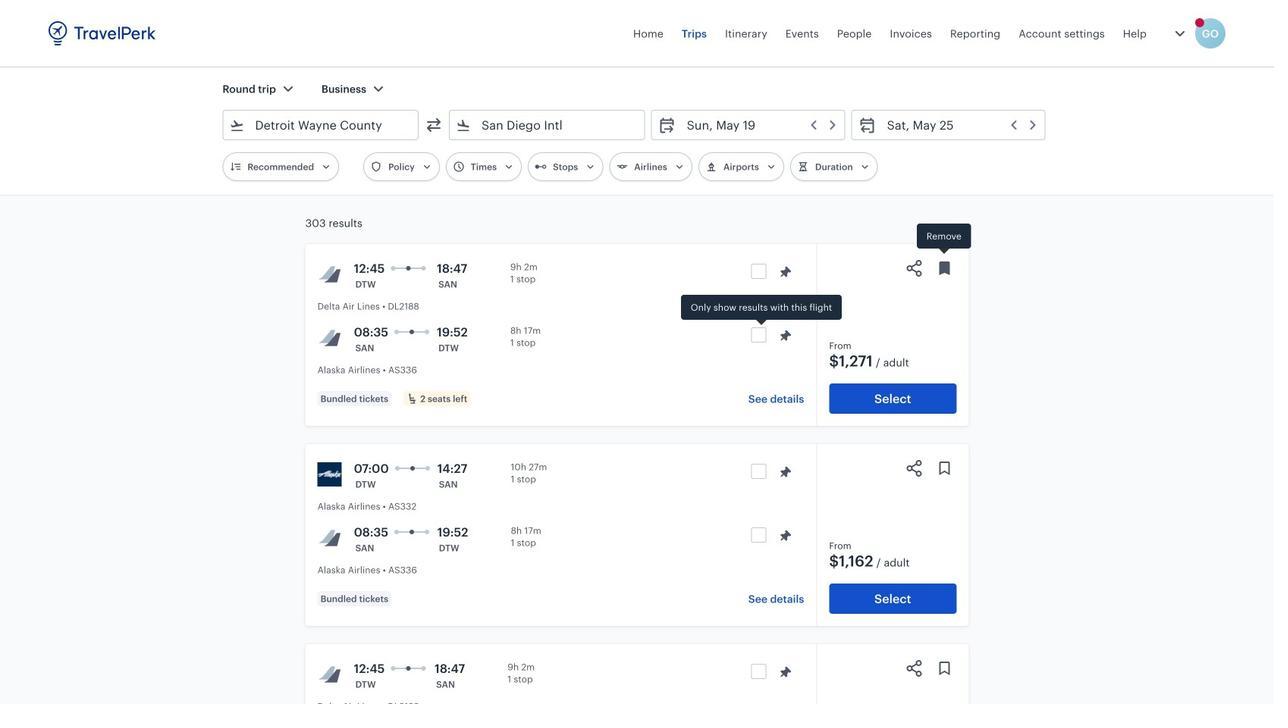 Task type: locate. For each thing, give the bounding box(es) containing it.
2 vertical spatial alaska airlines image
[[318, 526, 342, 551]]

1 alaska airlines image from the top
[[318, 326, 342, 350]]

0 vertical spatial tooltip
[[917, 224, 971, 256]]

delta air lines image
[[318, 262, 342, 287]]

0 horizontal spatial tooltip
[[681, 295, 842, 327]]

2 alaska airlines image from the top
[[318, 463, 342, 487]]

tooltip
[[917, 224, 971, 256], [681, 295, 842, 327]]

alaska airlines image
[[318, 326, 342, 350], [318, 463, 342, 487], [318, 526, 342, 551]]

1 horizontal spatial tooltip
[[917, 224, 971, 256]]

0 vertical spatial alaska airlines image
[[318, 326, 342, 350]]

From search field
[[244, 113, 398, 137]]

1 vertical spatial alaska airlines image
[[318, 463, 342, 487]]

3 alaska airlines image from the top
[[318, 526, 342, 551]]

Depart field
[[676, 113, 839, 137]]



Task type: describe. For each thing, give the bounding box(es) containing it.
Return field
[[877, 113, 1039, 137]]

1 vertical spatial tooltip
[[681, 295, 842, 327]]

To search field
[[471, 113, 625, 137]]

delta air lines image
[[318, 663, 342, 687]]



Task type: vqa. For each thing, say whether or not it's contained in the screenshot.
Add first traveler search field
no



